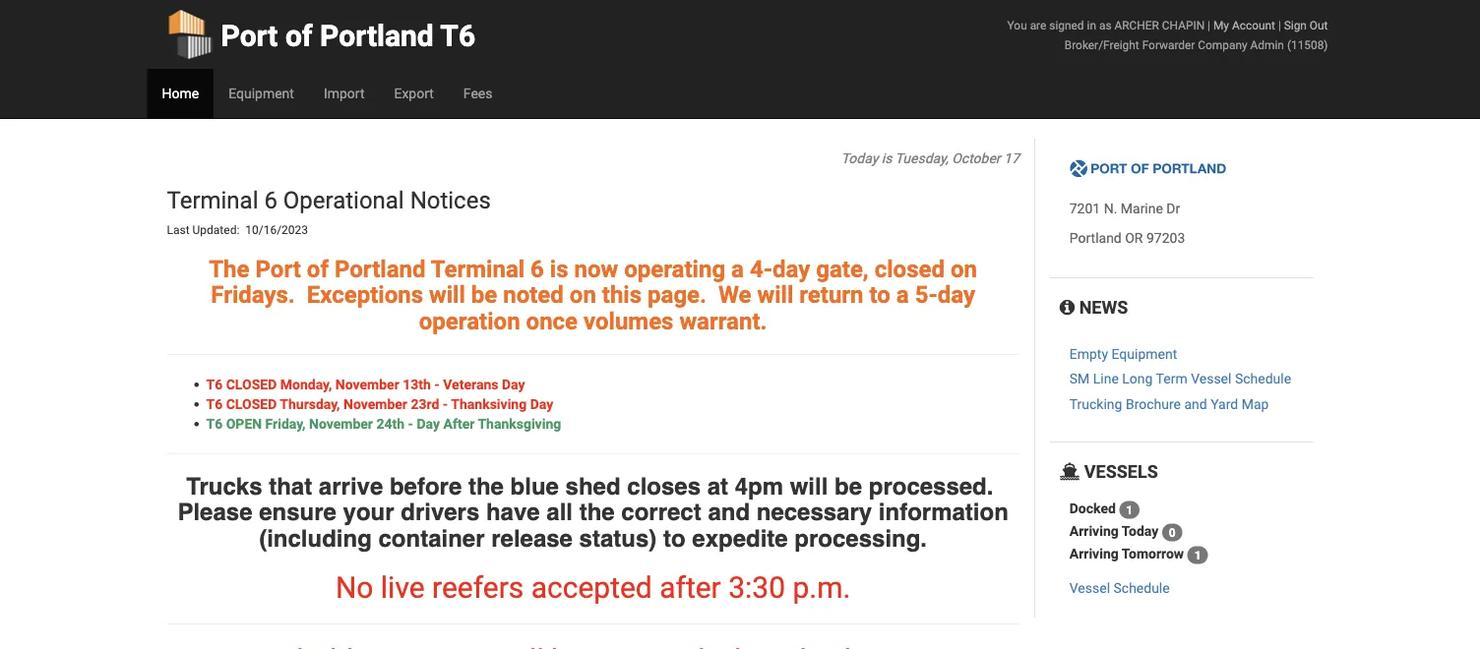Task type: locate. For each thing, give the bounding box(es) containing it.
processing.
[[794, 525, 927, 552]]

and inside empty equipment sm line long term vessel schedule trucking brochure and yard map
[[1184, 396, 1207, 412]]

last
[[167, 223, 190, 237]]

1 horizontal spatial on
[[951, 255, 977, 283]]

1 vertical spatial vessel
[[1069, 581, 1110, 597]]

1 vertical spatial schedule
[[1113, 581, 1170, 597]]

0 vertical spatial and
[[1184, 396, 1207, 412]]

to up after at left
[[663, 525, 686, 552]]

port
[[221, 18, 278, 53], [255, 255, 301, 283]]

on right 5-
[[951, 255, 977, 283]]

is inside the port of portland terminal 6 is now operating a 4-day gate, closed on fridays.  exceptions will be noted on this page.  we will return to a 5-day operation once volumes warrant.
[[550, 255, 568, 283]]

1 vertical spatial today
[[1122, 524, 1159, 540]]

the
[[209, 255, 249, 283]]

sign
[[1284, 18, 1307, 32]]

gate,
[[816, 255, 869, 283]]

1 vertical spatial portland
[[1069, 230, 1122, 246]]

1 vertical spatial day
[[530, 396, 553, 412]]

is
[[882, 150, 892, 166], [550, 255, 568, 283]]

arrive
[[319, 473, 383, 500]]

the port of portland terminal 6 is now operating a 4-day gate, closed on fridays.  exceptions will be noted on this page.  we will return to a 5-day operation once volumes warrant.
[[209, 255, 977, 335]]

0 horizontal spatial |
[[1208, 18, 1210, 32]]

reefers
[[432, 570, 524, 605]]

and inside trucks that arrive before the blue shed closes at 4pm will be processed. please ensure your drivers have all the correct and necessary information (including container release status) to expedite processing.
[[708, 499, 750, 526]]

and left "yard"
[[1184, 396, 1207, 412]]

closed
[[875, 255, 945, 283]]

|
[[1208, 18, 1210, 32], [1278, 18, 1281, 32]]

0 vertical spatial day
[[502, 376, 525, 392]]

n.
[[1104, 200, 1117, 216]]

of inside the port of portland terminal 6 is now operating a 4-day gate, closed on fridays.  exceptions will be noted on this page.  we will return to a 5-day operation once volumes warrant.
[[307, 255, 329, 283]]

volumes
[[584, 307, 674, 335]]

portland
[[320, 18, 434, 53], [1069, 230, 1122, 246], [335, 255, 426, 283]]

be up the 'processing.' at the bottom right of page
[[835, 473, 862, 500]]

closes
[[627, 473, 701, 500]]

now
[[574, 255, 618, 283]]

0 vertical spatial closed
[[226, 376, 277, 392]]

0 horizontal spatial a
[[731, 255, 744, 283]]

2 horizontal spatial day
[[530, 396, 553, 412]]

1 right docked
[[1126, 503, 1133, 517]]

schedule up map
[[1235, 371, 1291, 387]]

fees button
[[449, 69, 507, 118]]

before
[[390, 473, 462, 500]]

1 horizontal spatial schedule
[[1235, 371, 1291, 387]]

1 vertical spatial port
[[255, 255, 301, 283]]

is left tuesday,
[[882, 150, 892, 166]]

1 arriving from the top
[[1069, 524, 1119, 540]]

and right the correct
[[708, 499, 750, 526]]

13th
[[403, 376, 431, 392]]

once
[[526, 307, 578, 335]]

day down 23rd
[[417, 416, 440, 432]]

closed
[[226, 376, 277, 392], [226, 396, 277, 412]]

account
[[1232, 18, 1275, 32]]

17
[[1004, 150, 1019, 166]]

will right 4pm
[[790, 473, 828, 500]]

1 horizontal spatial terminal
[[431, 255, 525, 283]]

import button
[[309, 69, 379, 118]]

trucks
[[186, 473, 262, 500]]

equipment up long
[[1112, 346, 1177, 362]]

1 vertical spatial 6
[[531, 255, 544, 283]]

1 right the tomorrow
[[1194, 549, 1201, 562]]

0 vertical spatial of
[[285, 18, 313, 53]]

to right gate,
[[869, 281, 890, 309]]

to inside the port of portland terminal 6 is now operating a 4-day gate, closed on fridays.  exceptions will be noted on this page.  we will return to a 5-day operation once volumes warrant.
[[869, 281, 890, 309]]

friday,
[[265, 416, 306, 432]]

1 vertical spatial -
[[443, 396, 448, 412]]

1 vertical spatial is
[[550, 255, 568, 283]]

1 vertical spatial equipment
[[1112, 346, 1177, 362]]

equipment
[[228, 85, 294, 101], [1112, 346, 1177, 362]]

0 horizontal spatial 1
[[1126, 503, 1133, 517]]

0 vertical spatial schedule
[[1235, 371, 1291, 387]]

1 horizontal spatial today
[[1122, 524, 1159, 540]]

today
[[841, 150, 878, 166], [1122, 524, 1159, 540]]

today up the tomorrow
[[1122, 524, 1159, 540]]

0 vertical spatial terminal
[[167, 186, 258, 215]]

0 vertical spatial -
[[434, 376, 440, 392]]

a left 5-
[[896, 281, 909, 309]]

0 vertical spatial be
[[471, 281, 497, 309]]

tuesday,
[[895, 150, 948, 166]]

| left the "my"
[[1208, 18, 1210, 32]]

on left this on the top of the page
[[570, 281, 596, 309]]

no
[[335, 570, 373, 605]]

6 up 'once'
[[531, 255, 544, 283]]

1 vertical spatial and
[[708, 499, 750, 526]]

brochure
[[1126, 396, 1181, 412]]

equipment inside popup button
[[228, 85, 294, 101]]

4-
[[750, 255, 772, 283]]

monday,
[[280, 376, 332, 392]]

0 horizontal spatial terminal
[[167, 186, 258, 215]]

1 horizontal spatial to
[[869, 281, 890, 309]]

at
[[707, 473, 728, 500]]

0 horizontal spatial to
[[663, 525, 686, 552]]

trucks that arrive before the blue shed closes at 4pm will be processed. please ensure your drivers have all the correct and necessary information (including container release status) to expedite processing.
[[178, 473, 1008, 552]]

0 vertical spatial 6
[[264, 186, 277, 215]]

out
[[1310, 18, 1328, 32]]

operation
[[419, 307, 520, 335]]

0 horizontal spatial be
[[471, 281, 497, 309]]

0 vertical spatial portland
[[320, 18, 434, 53]]

97203
[[1146, 230, 1185, 246]]

your
[[343, 499, 394, 526]]

p.m.
[[793, 570, 851, 605]]

1 vertical spatial arriving
[[1069, 546, 1119, 563]]

1 horizontal spatial |
[[1278, 18, 1281, 32]]

portland down the terminal 6 operational notices last updated:  10/16/2023
[[335, 255, 426, 283]]

term
[[1156, 371, 1187, 387]]

2 vertical spatial portland
[[335, 255, 426, 283]]

arriving up vessel schedule
[[1069, 546, 1119, 563]]

1 horizontal spatial 6
[[531, 255, 544, 283]]

6
[[264, 186, 277, 215], [531, 255, 544, 283]]

1 horizontal spatial equipment
[[1112, 346, 1177, 362]]

1 vertical spatial of
[[307, 255, 329, 283]]

vessel down docked 1 arriving today 0 arriving tomorrow 1
[[1069, 581, 1110, 597]]

equipment right home
[[228, 85, 294, 101]]

0 horizontal spatial the
[[468, 473, 504, 500]]

be
[[471, 281, 497, 309], [835, 473, 862, 500]]

0 vertical spatial equipment
[[228, 85, 294, 101]]

-
[[434, 376, 440, 392], [443, 396, 448, 412], [408, 416, 413, 432]]

schedule down the tomorrow
[[1113, 581, 1170, 597]]

a
[[731, 255, 744, 283], [896, 281, 909, 309]]

- right 23rd
[[443, 396, 448, 412]]

arriving down docked
[[1069, 524, 1119, 540]]

2 vertical spatial -
[[408, 416, 413, 432]]

day up thanksiving
[[502, 376, 525, 392]]

correct
[[621, 499, 701, 526]]

day up thanksgiving
[[530, 396, 553, 412]]

0 vertical spatial to
[[869, 281, 890, 309]]

arriving
[[1069, 524, 1119, 540], [1069, 546, 1119, 563]]

t6 left 'monday,'
[[206, 376, 223, 392]]

today left tuesday,
[[841, 150, 878, 166]]

port down 10/16/2023
[[255, 255, 301, 283]]

1 vertical spatial be
[[835, 473, 862, 500]]

- right 24th
[[408, 416, 413, 432]]

0 vertical spatial arriving
[[1069, 524, 1119, 540]]

to inside trucks that arrive before the blue shed closes at 4pm will be processed. please ensure your drivers have all the correct and necessary information (including container release status) to expedite processing.
[[663, 525, 686, 552]]

chapin
[[1162, 18, 1205, 32]]

0 horizontal spatial vessel
[[1069, 581, 1110, 597]]

2 | from the left
[[1278, 18, 1281, 32]]

open
[[226, 416, 262, 432]]

trucking
[[1069, 396, 1122, 412]]

november
[[335, 376, 399, 392], [343, 396, 407, 412], [309, 416, 373, 432]]

vessel up "yard"
[[1191, 371, 1231, 387]]

portland down 7201 in the top right of the page
[[1069, 230, 1122, 246]]

| left sign
[[1278, 18, 1281, 32]]

fees
[[463, 85, 493, 101]]

and
[[1184, 396, 1207, 412], [708, 499, 750, 526]]

docked
[[1069, 501, 1116, 517]]

6 up 10/16/2023
[[264, 186, 277, 215]]

of
[[285, 18, 313, 53], [307, 255, 329, 283]]

terminal up operation
[[431, 255, 525, 283]]

be left noted
[[471, 281, 497, 309]]

of up equipment popup button
[[285, 18, 313, 53]]

1 vertical spatial to
[[663, 525, 686, 552]]

port up equipment popup button
[[221, 18, 278, 53]]

live
[[381, 570, 425, 605]]

no live reefers accepted after 3:30 p.m.
[[335, 570, 851, 605]]

day
[[502, 376, 525, 392], [530, 396, 553, 412], [417, 416, 440, 432]]

exceptions
[[307, 281, 423, 309]]

portland up import
[[320, 18, 434, 53]]

of down 10/16/2023
[[307, 255, 329, 283]]

0 vertical spatial today
[[841, 150, 878, 166]]

today inside docked 1 arriving today 0 arriving tomorrow 1
[[1122, 524, 1159, 540]]

0 horizontal spatial equipment
[[228, 85, 294, 101]]

admin
[[1250, 38, 1284, 52]]

1 horizontal spatial vessel
[[1191, 371, 1231, 387]]

the left blue
[[468, 473, 504, 500]]

a left 4-
[[731, 255, 744, 283]]

marine
[[1121, 200, 1163, 216]]

are
[[1030, 18, 1046, 32]]

0 horizontal spatial 6
[[264, 186, 277, 215]]

the right all on the bottom
[[579, 499, 615, 526]]

0 vertical spatial vessel
[[1191, 371, 1231, 387]]

1 vertical spatial 1
[[1194, 549, 1201, 562]]

0 horizontal spatial -
[[408, 416, 413, 432]]

1 vertical spatial terminal
[[431, 255, 525, 283]]

1 vertical spatial closed
[[226, 396, 277, 412]]

0 horizontal spatial and
[[708, 499, 750, 526]]

0 vertical spatial 1
[[1126, 503, 1133, 517]]

2 horizontal spatial -
[[443, 396, 448, 412]]

1 horizontal spatial be
[[835, 473, 862, 500]]

portland inside the port of portland terminal 6 is now operating a 4-day gate, closed on fridays.  exceptions will be noted on this page.  we will return to a 5-day operation once volumes warrant.
[[335, 255, 426, 283]]

- right 13th
[[434, 376, 440, 392]]

2 vertical spatial november
[[309, 416, 373, 432]]

in
[[1087, 18, 1096, 32]]

1 horizontal spatial day
[[502, 376, 525, 392]]

1
[[1126, 503, 1133, 517], [1194, 549, 1201, 562]]

1 horizontal spatial the
[[579, 499, 615, 526]]

(including
[[259, 525, 372, 552]]

is left the now
[[550, 255, 568, 283]]

import
[[324, 85, 365, 101]]

operational
[[283, 186, 404, 215]]

my account link
[[1213, 18, 1275, 32]]

0 horizontal spatial day
[[772, 255, 810, 283]]

you
[[1007, 18, 1027, 32]]

terminal up last at top left
[[167, 186, 258, 215]]

0 vertical spatial is
[[882, 150, 892, 166]]

after
[[660, 570, 721, 605]]

1 horizontal spatial and
[[1184, 396, 1207, 412]]

0 horizontal spatial is
[[550, 255, 568, 283]]

0 horizontal spatial day
[[417, 416, 440, 432]]

status)
[[579, 525, 657, 552]]

terminal inside the port of portland terminal 6 is now operating a 4-day gate, closed on fridays.  exceptions will be noted on this page.  we will return to a 5-day operation once volumes warrant.
[[431, 255, 525, 283]]



Task type: vqa. For each thing, say whether or not it's contained in the screenshot.
middle November
yes



Task type: describe. For each thing, give the bounding box(es) containing it.
0 horizontal spatial today
[[841, 150, 878, 166]]

long
[[1122, 371, 1153, 387]]

thursday,
[[280, 396, 340, 412]]

as
[[1099, 18, 1112, 32]]

blue
[[510, 473, 559, 500]]

tomorrow
[[1122, 546, 1184, 563]]

1 horizontal spatial a
[[896, 281, 909, 309]]

vessel schedule link
[[1069, 581, 1170, 597]]

terminal inside the terminal 6 operational notices last updated:  10/16/2023
[[167, 186, 258, 215]]

archer
[[1114, 18, 1159, 32]]

vessel inside empty equipment sm line long term vessel schedule trucking brochure and yard map
[[1191, 371, 1231, 387]]

1 horizontal spatial is
[[882, 150, 892, 166]]

noted
[[503, 281, 564, 309]]

line
[[1093, 371, 1119, 387]]

6 inside the port of portland terminal 6 is now operating a 4-day gate, closed on fridays.  exceptions will be noted on this page.  we will return to a 5-day operation once volumes warrant.
[[531, 255, 544, 283]]

yard
[[1211, 396, 1238, 412]]

will right we
[[757, 281, 793, 309]]

7201 n. marine dr
[[1069, 200, 1180, 216]]

10/16/2023
[[245, 223, 308, 237]]

trucking brochure and yard map link
[[1069, 396, 1269, 412]]

equipment inside empty equipment sm line long term vessel schedule trucking brochure and yard map
[[1112, 346, 1177, 362]]

home
[[162, 85, 199, 101]]

0 vertical spatial november
[[335, 376, 399, 392]]

(11508)
[[1287, 38, 1328, 52]]

t6 left open
[[206, 416, 223, 432]]

drivers
[[401, 499, 480, 526]]

export
[[394, 85, 434, 101]]

dr
[[1166, 200, 1180, 216]]

return
[[799, 281, 864, 309]]

vessel schedule
[[1069, 581, 1170, 597]]

home button
[[147, 69, 214, 118]]

sm line long term vessel schedule link
[[1069, 371, 1291, 387]]

news
[[1075, 297, 1128, 318]]

company
[[1198, 38, 1247, 52]]

thanksiving
[[451, 396, 527, 412]]

october
[[952, 150, 1000, 166]]

operating
[[624, 255, 725, 283]]

all
[[546, 499, 573, 526]]

thanksgiving
[[478, 416, 561, 432]]

1 horizontal spatial day
[[938, 281, 975, 309]]

24th
[[376, 416, 405, 432]]

0 horizontal spatial schedule
[[1113, 581, 1170, 597]]

expedite
[[692, 525, 788, 552]]

warrant.
[[679, 307, 767, 335]]

empty
[[1069, 346, 1108, 362]]

2 vertical spatial day
[[417, 416, 440, 432]]

processed.
[[869, 473, 993, 500]]

sign out link
[[1284, 18, 1328, 32]]

ensure
[[259, 499, 336, 526]]

we
[[718, 281, 751, 309]]

2 closed from the top
[[226, 396, 277, 412]]

ship image
[[1060, 462, 1080, 480]]

info circle image
[[1060, 298, 1075, 316]]

1 vertical spatial november
[[343, 396, 407, 412]]

sm
[[1069, 371, 1090, 387]]

necessary
[[756, 499, 872, 526]]

forwarder
[[1142, 38, 1195, 52]]

or
[[1125, 230, 1143, 246]]

0 horizontal spatial on
[[570, 281, 596, 309]]

1 closed from the top
[[226, 376, 277, 392]]

this
[[602, 281, 642, 309]]

will right exceptions
[[429, 281, 465, 309]]

map
[[1242, 396, 1269, 412]]

2 arriving from the top
[[1069, 546, 1119, 563]]

port of portland t6
[[221, 18, 475, 53]]

t6 up trucks
[[206, 396, 223, 412]]

1 horizontal spatial -
[[434, 376, 440, 392]]

signed
[[1049, 18, 1084, 32]]

23rd
[[411, 396, 439, 412]]

equipment button
[[214, 69, 309, 118]]

port of portland t6 image
[[1069, 159, 1227, 179]]

0 vertical spatial port
[[221, 18, 278, 53]]

you are signed in as archer chapin | my account | sign out broker/freight forwarder company admin (11508)
[[1007, 18, 1328, 52]]

terminal 6 operational notices last updated:  10/16/2023
[[167, 186, 497, 237]]

portland or 97203
[[1069, 230, 1185, 246]]

accepted
[[531, 570, 652, 605]]

after
[[443, 416, 475, 432]]

empty equipment sm line long term vessel schedule trucking brochure and yard map
[[1069, 346, 1291, 412]]

1 | from the left
[[1208, 18, 1210, 32]]

port inside the port of portland terminal 6 is now operating a 4-day gate, closed on fridays.  exceptions will be noted on this page.  we will return to a 5-day operation once volumes warrant.
[[255, 255, 301, 283]]

docked 1 arriving today 0 arriving tomorrow 1
[[1069, 501, 1201, 563]]

schedule inside empty equipment sm line long term vessel schedule trucking brochure and yard map
[[1235, 371, 1291, 387]]

t6 closed monday, november 13th - veterans day t6 closed thursday, november 23rd - thanksiving day t6 open friday, november 24th - day after thanksgiving
[[206, 376, 561, 432]]

have
[[486, 499, 540, 526]]

notices
[[410, 186, 491, 215]]

shed
[[565, 473, 621, 500]]

be inside the port of portland terminal 6 is now operating a 4-day gate, closed on fridays.  exceptions will be noted on this page.  we will return to a 5-day operation once volumes warrant.
[[471, 281, 497, 309]]

will inside trucks that arrive before the blue shed closes at 4pm will be processed. please ensure your drivers have all the correct and necessary information (including container release status) to expedite processing.
[[790, 473, 828, 500]]

3:30
[[728, 570, 785, 605]]

broker/freight
[[1065, 38, 1139, 52]]

today is tuesday, october 17
[[841, 150, 1019, 166]]

6 inside the terminal 6 operational notices last updated:  10/16/2023
[[264, 186, 277, 215]]

container
[[378, 525, 485, 552]]

export button
[[379, 69, 449, 118]]

vessels
[[1080, 461, 1158, 482]]

t6 up 'fees'
[[440, 18, 475, 53]]

empty equipment link
[[1069, 346, 1177, 362]]

1 horizontal spatial 1
[[1194, 549, 1201, 562]]

7201
[[1069, 200, 1100, 216]]

be inside trucks that arrive before the blue shed closes at 4pm will be processed. please ensure your drivers have all the correct and necessary information (including container release status) to expedite processing.
[[835, 473, 862, 500]]



